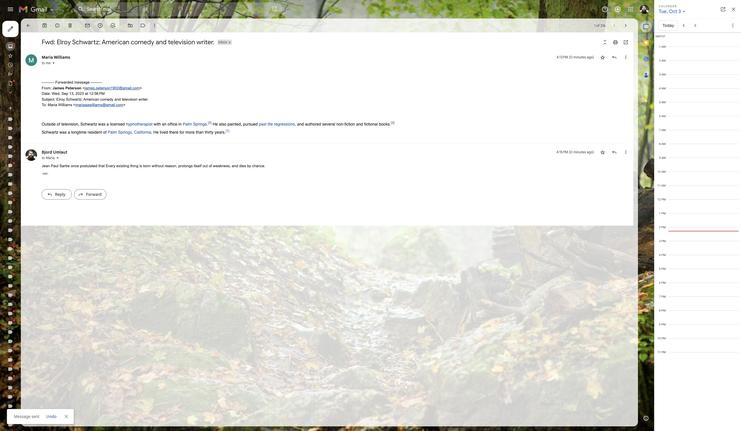 Task type: vqa. For each thing, say whether or not it's contained in the screenshot.
bottom Mateo,
no



Task type: locate. For each thing, give the bounding box(es) containing it.
. left lived
[[151, 130, 152, 134]]

1 vertical spatial maria
[[48, 103, 57, 107]]

books.
[[379, 122, 391, 126]]

not starred checkbox right 4:13 pm (0 minutes ago) cell
[[600, 54, 606, 60]]

schwartz down outside
[[42, 130, 58, 134]]

Not starred checkbox
[[600, 54, 606, 60], [600, 149, 606, 155]]

labels image
[[140, 23, 146, 28]]

schwartz: down mark as unread image
[[72, 38, 100, 46]]

comedy down labels image
[[131, 38, 154, 46]]

.
[[207, 122, 208, 126], [151, 130, 152, 134]]

williams down the fwd: on the left top
[[54, 55, 70, 60]]

painted,
[[228, 122, 242, 126]]

show details image right me
[[52, 61, 55, 65]]

1 horizontal spatial comedy
[[131, 38, 154, 46]]

palm right the in
[[183, 122, 192, 126]]

and left dies
[[232, 164, 238, 168]]

minutes inside cell
[[573, 150, 586, 154]]

ago) inside cell
[[587, 150, 594, 154]]

schwartz was a longtime resident of palm springs, california . he lived there for more than thirty years. [1]
[[42, 129, 229, 134]]

alert
[[7, 13, 645, 424]]

0 vertical spatial show details image
[[52, 61, 55, 65]]

1 vertical spatial was
[[59, 130, 67, 134]]

maria
[[42, 55, 53, 60], [48, 103, 57, 107], [46, 156, 55, 160]]

hypnotherapist link
[[126, 122, 153, 126]]

minutes right 4:13 pm
[[573, 55, 586, 59]]

0 horizontal spatial <
[[73, 103, 75, 107]]

4:15 pm
[[556, 150, 568, 154]]

search mail image
[[76, 4, 86, 14]]

0 vertical spatial schwartz
[[80, 122, 97, 126]]

existing
[[116, 164, 129, 168]]

minutes
[[573, 55, 586, 59], [573, 150, 586, 154]]

non-
[[336, 122, 344, 126]]

forward link
[[74, 189, 107, 200]]

writer. up hypnotherapist
[[139, 97, 149, 101]]

jean
[[42, 164, 50, 168]]

paul
[[51, 164, 58, 168]]

comedy
[[131, 38, 154, 46], [100, 97, 113, 101]]

0 vertical spatial television
[[168, 38, 195, 46]]

0 horizontal spatial show details image
[[52, 61, 55, 65]]

to:
[[42, 103, 47, 107]]

0 horizontal spatial television
[[122, 97, 137, 101]]

2 not starred checkbox from the top
[[600, 149, 606, 155]]

1 vertical spatial schwartz:
[[66, 97, 82, 101]]

american inside ---------- forwarded message --------- from: james peterson < james.peterson1902@gmail.com > date: wed, sep 13, 2023 at 12:56 pm subject: elroy schwartz: american comedy and television writer. to: maria williams < mariaaawilliams@gmail.com >
[[83, 97, 99, 101]]

0 horizontal spatial schwartz
[[42, 130, 58, 134]]

reply link
[[42, 189, 72, 200]]

10 - from the left
[[53, 80, 54, 85]]

licensed
[[110, 122, 125, 126]]

0 vertical spatial to
[[42, 61, 45, 65]]

show details image for umlaut
[[56, 156, 59, 160]]

years.
[[215, 130, 226, 134]]

maria williams
[[42, 55, 70, 60]]

0 vertical spatial >
[[140, 86, 142, 90]]

support image
[[602, 6, 609, 13]]

comedy up mariaaawilliams@gmail.com
[[100, 97, 113, 101]]

a inside schwartz was a longtime resident of palm springs, california . he lived there for more than thirty years. [1]
[[68, 130, 70, 134]]

4:15 pm (0 minutes ago) cell
[[556, 149, 594, 155]]

thirty
[[205, 130, 214, 134]]

fictional
[[364, 122, 378, 126]]

for
[[180, 130, 184, 134]]

0 horizontal spatial .
[[151, 130, 152, 134]]

message
[[14, 414, 30, 419]]

and down james.peterson1902@gmail.com link at the top left of the page
[[114, 97, 121, 101]]

1 vertical spatial american
[[83, 97, 99, 101]]

ago) inside cell
[[587, 55, 594, 59]]

0 horizontal spatial comedy
[[100, 97, 113, 101]]

(0
[[569, 55, 573, 59], [569, 150, 573, 154]]

1 minutes from the top
[[573, 55, 586, 59]]

0 vertical spatial <
[[82, 86, 85, 90]]

fiction
[[344, 122, 355, 126]]

schwartz up resident
[[80, 122, 97, 126]]

1 vertical spatial television
[[122, 97, 137, 101]]

0 vertical spatial maria
[[42, 55, 53, 60]]

1 vertical spatial palm
[[108, 130, 117, 134]]

was inside outside of television, schwartz was a licensed hypnotherapist with an office in palm springs . [2] he also painted, pursued past life regressions , and authored several non-fiction and fictional books. [2]
[[98, 122, 105, 126]]

and right ","
[[297, 122, 304, 126]]

was down television, at the left of the page
[[59, 130, 67, 134]]

writer. left inbox button
[[197, 38, 214, 46]]

4:13 pm
[[557, 55, 568, 59]]

[2] link up thirty
[[208, 121, 212, 125]]

williams inside ---------- forwarded message --------- from: james peterson < james.peterson1902@gmail.com > date: wed, sep 13, 2023 at 12:56 pm subject: elroy schwartz: american comedy and television writer. to: maria williams < mariaaawilliams@gmail.com >
[[58, 103, 72, 107]]

of right outside
[[57, 122, 60, 126]]

0 vertical spatial he
[[213, 122, 218, 126]]

0 vertical spatial schwartz:
[[72, 38, 100, 46]]

alert containing message sent
[[7, 13, 645, 424]]

1 vertical spatial .
[[151, 130, 152, 134]]

1 vertical spatial ago)
[[587, 150, 594, 154]]

1 horizontal spatial .
[[207, 122, 208, 126]]

1 ago) from the top
[[587, 55, 594, 59]]

gmail image
[[19, 3, 50, 15]]

2 (0 from the top
[[569, 150, 573, 154]]

216
[[601, 23, 606, 28]]

at
[[85, 91, 88, 96]]

to left me
[[42, 61, 45, 65]]

1 horizontal spatial palm
[[183, 122, 192, 126]]

0 vertical spatial minutes
[[573, 55, 586, 59]]

maria up me
[[42, 55, 53, 60]]

navigation
[[0, 19, 69, 431]]

1 horizontal spatial show details image
[[56, 156, 59, 160]]

american down at
[[83, 97, 99, 101]]

palm springs link
[[183, 122, 207, 126]]

tab list
[[638, 19, 654, 411]]

0 vertical spatial american
[[102, 38, 129, 46]]

[2]
[[208, 121, 212, 125], [391, 121, 395, 125]]

regressions
[[274, 122, 295, 126]]

minutes inside cell
[[573, 55, 586, 59]]

7 - from the left
[[49, 80, 50, 85]]

california
[[134, 130, 151, 134]]

to down the bjord on the top left
[[42, 156, 45, 160]]

american down add to tasks icon
[[102, 38, 129, 46]]

1 not starred checkbox from the top
[[600, 54, 606, 60]]

not starred checkbox right 4:15 pm (0 minutes ago) cell
[[600, 149, 606, 155]]

1 horizontal spatial a
[[107, 122, 109, 126]]

1 vertical spatial a
[[68, 130, 70, 134]]

1 vertical spatial schwartz
[[42, 130, 58, 134]]

(0 inside cell
[[569, 150, 573, 154]]

a left the licensed
[[107, 122, 109, 126]]

(0 inside cell
[[569, 55, 573, 59]]

None search field
[[74, 2, 283, 16]]

0 horizontal spatial american
[[83, 97, 99, 101]]

0 vertical spatial williams
[[54, 55, 70, 60]]

2 minutes from the top
[[573, 150, 586, 154]]

0 vertical spatial ago)
[[587, 55, 594, 59]]

main menu image
[[7, 6, 14, 13]]

1 vertical spatial he
[[153, 130, 159, 134]]

(0 right 4:15 pm
[[569, 150, 573, 154]]

. up thirty
[[207, 122, 208, 126]]

elroy down the sep
[[56, 97, 65, 101]]

[2] up thirty
[[208, 121, 212, 125]]

0 horizontal spatial a
[[68, 130, 70, 134]]

williams down the sep
[[58, 103, 72, 107]]

< down message on the top of page
[[82, 86, 85, 90]]

>
[[140, 86, 142, 90], [123, 103, 125, 107]]

< down 13, on the top left of the page
[[73, 103, 75, 107]]

to me
[[42, 61, 51, 65]]

than
[[196, 130, 204, 134]]

1 vertical spatial elroy
[[56, 97, 65, 101]]

1 of 216
[[594, 23, 606, 28]]

palm down the licensed
[[108, 130, 117, 134]]

1 horizontal spatial was
[[98, 122, 105, 126]]

0 vertical spatial comedy
[[131, 38, 154, 46]]

schwartz
[[80, 122, 97, 126], [42, 130, 58, 134]]

maria down the bjord on the top left
[[46, 156, 55, 160]]

several
[[322, 122, 335, 126]]

1 horizontal spatial he
[[213, 122, 218, 126]]

itself
[[194, 164, 202, 168]]

1 horizontal spatial writer.
[[197, 38, 214, 46]]

[2] link right fictional
[[391, 121, 395, 125]]

fwd: elroy schwartz: american comedy and television writer.
[[42, 38, 214, 46]]

wed,
[[52, 91, 60, 96]]

1 vertical spatial williams
[[58, 103, 72, 107]]

0 vertical spatial (0
[[569, 55, 573, 59]]

8 - from the left
[[50, 80, 52, 85]]

1 [2] link from the left
[[208, 121, 212, 125]]

of right resident
[[103, 130, 107, 134]]

0 horizontal spatial palm
[[108, 130, 117, 134]]

maria down subject:
[[48, 103, 57, 107]]

1 vertical spatial show details image
[[56, 156, 59, 160]]

life
[[268, 122, 273, 126]]

american
[[102, 38, 129, 46], [83, 97, 99, 101]]

list containing maria williams
[[21, 49, 629, 205]]

1 horizontal spatial [2]
[[391, 121, 395, 125]]

1 vertical spatial >
[[123, 103, 125, 107]]

1 vertical spatial minutes
[[573, 150, 586, 154]]

1 horizontal spatial television
[[168, 38, 195, 46]]

minutes for maria williams
[[573, 55, 586, 59]]

was up resident
[[98, 122, 105, 126]]

writer. inside ---------- forwarded message --------- from: james peterson < james.peterson1902@gmail.com > date: wed, sep 13, 2023 at 12:56 pm subject: elroy schwartz: american comedy and television writer. to: maria williams < mariaaawilliams@gmail.com >
[[139, 97, 149, 101]]

ago) for bjord umlaut
[[587, 150, 594, 154]]

0 vertical spatial .
[[207, 122, 208, 126]]

of inside schwartz was a longtime resident of palm springs, california . he lived there for more than thirty years. [1]
[[103, 130, 107, 134]]

move to image
[[127, 23, 133, 28]]

1 vertical spatial to
[[42, 156, 45, 160]]

1 (0 from the top
[[569, 55, 573, 59]]

message
[[74, 80, 90, 85]]

once
[[71, 164, 79, 168]]

0 horizontal spatial [2] link
[[208, 121, 212, 125]]

19 - from the left
[[101, 80, 102, 85]]

1 horizontal spatial schwartz
[[80, 122, 97, 126]]

and right 'fiction' at the left
[[356, 122, 363, 126]]

to for maria williams
[[42, 61, 45, 65]]

springs,
[[118, 130, 133, 134]]

ago) left not starred image
[[587, 150, 594, 154]]

2 to from the top
[[42, 156, 45, 160]]

television,
[[61, 122, 79, 126]]

1 vertical spatial (0
[[569, 150, 573, 154]]

5 - from the left
[[47, 80, 48, 85]]

inbox button
[[217, 40, 228, 45]]

1
[[594, 23, 596, 28]]

1 horizontal spatial <
[[82, 86, 85, 90]]

was
[[98, 122, 105, 126], [59, 130, 67, 134]]

list
[[21, 49, 629, 205]]

a down television, at the left of the page
[[68, 130, 70, 134]]

-
[[42, 80, 43, 85], [43, 80, 44, 85], [44, 80, 45, 85], [45, 80, 47, 85], [47, 80, 48, 85], [48, 80, 49, 85], [49, 80, 50, 85], [50, 80, 52, 85], [52, 80, 53, 85], [53, 80, 54, 85], [91, 80, 92, 85], [92, 80, 93, 85], [93, 80, 94, 85], [94, 80, 96, 85], [96, 80, 97, 85], [97, 80, 98, 85], [98, 80, 99, 85], [99, 80, 101, 85], [101, 80, 102, 85]]

[1]
[[226, 129, 229, 133]]

[2] right fictional
[[391, 121, 395, 125]]

not starred checkbox for umlaut
[[600, 149, 606, 155]]

elroy right the fwd: on the left top
[[57, 38, 71, 46]]

not starred checkbox for williams
[[600, 54, 606, 60]]

0 vertical spatial writer.
[[197, 38, 214, 46]]

0 horizontal spatial [2]
[[208, 121, 212, 125]]

schwartz:
[[72, 38, 100, 46], [66, 97, 82, 101]]

ago)
[[587, 55, 594, 59], [587, 150, 594, 154]]

palm
[[183, 122, 192, 126], [108, 130, 117, 134]]

james.peterson1902@gmail.com
[[85, 86, 140, 90]]

11 - from the left
[[91, 80, 92, 85]]

show details image
[[52, 61, 55, 65], [56, 156, 59, 160]]

ago) left not starred icon
[[587, 55, 594, 59]]

(0 right 4:13 pm
[[569, 55, 573, 59]]

0 vertical spatial not starred checkbox
[[600, 54, 606, 60]]

14 - from the left
[[94, 80, 96, 85]]

1 vertical spatial <
[[73, 103, 75, 107]]

0 horizontal spatial was
[[59, 130, 67, 134]]

more
[[185, 130, 195, 134]]

to
[[42, 61, 45, 65], [42, 156, 45, 160]]

1 vertical spatial comedy
[[100, 97, 113, 101]]

0 horizontal spatial writer.
[[139, 97, 149, 101]]

palm inside outside of television, schwartz was a licensed hypnotherapist with an office in palm springs . [2] he also painted, pursued past life regressions , and authored several non-fiction and fictional books. [2]
[[183, 122, 192, 126]]

elroy inside ---------- forwarded message --------- from: james peterson < james.peterson1902@gmail.com > date: wed, sep 13, 2023 at 12:56 pm subject: elroy schwartz: american comedy and television writer. to: maria williams < mariaaawilliams@gmail.com >
[[56, 97, 65, 101]]

schwartz: down 13, on the top left of the page
[[66, 97, 82, 101]]

2 ago) from the top
[[587, 150, 594, 154]]

(0 for maria williams
[[569, 55, 573, 59]]

that every
[[98, 164, 115, 168]]

1 horizontal spatial [2] link
[[391, 121, 395, 125]]

minutes right 4:15 pm
[[573, 150, 586, 154]]

0 vertical spatial a
[[107, 122, 109, 126]]

4:13 pm (0 minutes ago) cell
[[557, 54, 594, 60]]

0 horizontal spatial he
[[153, 130, 159, 134]]

comedy inside ---------- forwarded message --------- from: james peterson < james.peterson1902@gmail.com > date: wed, sep 13, 2023 at 12:56 pm subject: elroy schwartz: american comedy and television writer. to: maria williams < mariaaawilliams@gmail.com >
[[100, 97, 113, 101]]

show details image down umlaut
[[56, 156, 59, 160]]

1 horizontal spatial >
[[140, 86, 142, 90]]

0 vertical spatial was
[[98, 122, 105, 126]]

he
[[213, 122, 218, 126], [153, 130, 159, 134]]

1 vertical spatial writer.
[[139, 97, 149, 101]]

. inside schwartz was a longtime resident of palm springs, california . he lived there for more than thirty years. [1]
[[151, 130, 152, 134]]

1 vertical spatial not starred checkbox
[[600, 149, 606, 155]]

minutes for bjord umlaut
[[573, 150, 586, 154]]

lived
[[160, 130, 168, 134]]

<
[[82, 86, 85, 90], [73, 103, 75, 107]]

0 vertical spatial palm
[[183, 122, 192, 126]]

13 - from the left
[[93, 80, 94, 85]]

he left lived
[[153, 130, 159, 134]]

to maria
[[42, 156, 55, 160]]

williams
[[54, 55, 70, 60], [58, 103, 72, 107]]

past life regressions link
[[259, 122, 295, 126]]

is
[[139, 164, 142, 168]]

1 to from the top
[[42, 61, 45, 65]]

2 - from the left
[[43, 80, 44, 85]]

he left also
[[213, 122, 218, 126]]

2 [2] link from the left
[[391, 121, 395, 125]]



Task type: describe. For each thing, give the bounding box(es) containing it.
from:
[[42, 86, 52, 90]]

more image
[[152, 23, 157, 28]]

mariaaawilliams@gmail.com
[[75, 103, 123, 107]]

born
[[143, 164, 151, 168]]

back to inbox image
[[25, 23, 31, 28]]

me
[[46, 61, 51, 65]]

mark as unread image
[[85, 23, 90, 28]]

fwd:
[[42, 38, 55, 46]]

he inside outside of television, schwartz was a licensed hypnotherapist with an office in palm springs . [2] he also painted, pursued past life regressions , and authored several non-fiction and fictional books. [2]
[[213, 122, 218, 126]]

thing
[[130, 164, 138, 168]]

0 vertical spatial elroy
[[57, 38, 71, 46]]

0 horizontal spatial >
[[123, 103, 125, 107]]

hypnotherapist
[[126, 122, 153, 126]]

by
[[247, 164, 251, 168]]

outside
[[42, 122, 56, 126]]

maria inside ---------- forwarded message --------- from: james peterson < james.peterson1902@gmail.com > date: wed, sep 13, 2023 at 12:56 pm subject: elroy schwartz: american comedy and television writer. to: maria williams < mariaaawilliams@gmail.com >
[[48, 103, 57, 107]]

prolongs
[[178, 164, 193, 168]]

Search mail text field
[[87, 6, 255, 12]]

9 - from the left
[[52, 80, 53, 85]]

with
[[154, 122, 161, 126]]

4 - from the left
[[45, 80, 47, 85]]

reply
[[55, 192, 66, 197]]

forward
[[86, 192, 102, 197]]

outside of television, schwartz was a licensed hypnotherapist with an office in palm springs . [2] he also painted, pursued past life regressions , and authored several non-fiction and fictional books. [2]
[[42, 121, 395, 126]]

an
[[162, 122, 166, 126]]

of inside outside of television, schwartz was a licensed hypnotherapist with an office in palm springs . [2] he also painted, pursued past life regressions , and authored several non-fiction and fictional books. [2]
[[57, 122, 60, 126]]

report spam image
[[54, 23, 60, 28]]

pursued
[[243, 122, 258, 126]]

sent
[[31, 414, 39, 419]]

(0 for bjord umlaut
[[569, 150, 573, 154]]

of right out
[[209, 164, 212, 168]]

mariaaawilliams@gmail.com link
[[75, 103, 123, 107]]

without
[[152, 164, 164, 168]]

was inside schwartz was a longtime resident of palm springs, california . he lived there for more than thirty years. [1]
[[59, 130, 67, 134]]

. inside outside of television, schwartz was a licensed hypnotherapist with an office in palm springs . [2] he also painted, pursued past life regressions , and authored several non-fiction and fictional books. [2]
[[207, 122, 208, 126]]

,
[[295, 122, 296, 126]]

subject:
[[42, 97, 55, 101]]

a inside outside of television, schwartz was a licensed hypnotherapist with an office in palm springs . [2] he also painted, pursued past life regressions , and authored several non-fiction and fictional books. [2]
[[107, 122, 109, 126]]

schwartz: inside ---------- forwarded message --------- from: james peterson < james.peterson1902@gmail.com > date: wed, sep 13, 2023 at 12:56 pm subject: elroy schwartz: american comedy and television writer. to: maria williams < mariaaawilliams@gmail.com >
[[66, 97, 82, 101]]

not starred image
[[600, 54, 606, 60]]

snooze image
[[97, 23, 103, 28]]

4:15 pm (0 minutes ago)
[[556, 150, 594, 154]]

not starred image
[[600, 149, 606, 155]]

1 - from the left
[[42, 80, 43, 85]]

out
[[203, 164, 208, 168]]

13,
[[69, 91, 74, 96]]

forwarded
[[55, 80, 73, 85]]

dies
[[239, 164, 246, 168]]

older image
[[623, 23, 629, 28]]

date:
[[42, 91, 51, 96]]

and inside ---------- forwarded message --------- from: james peterson < james.peterson1902@gmail.com > date: wed, sep 13, 2023 at 12:56 pm subject: elroy schwartz: american comedy and television writer. to: maria williams < mariaaawilliams@gmail.com >
[[114, 97, 121, 101]]

of right 1
[[596, 23, 600, 28]]

in
[[178, 122, 182, 126]]

jean paul sartre once postulated that every existing thing is born without reason, prolongs itself out of weakness, and dies by chance.
[[42, 164, 265, 168]]

bjord
[[42, 150, 52, 155]]

longtime
[[71, 130, 87, 134]]

schwartz inside schwartz was a longtime resident of palm springs, california . he lived there for more than thirty years. [1]
[[42, 130, 58, 134]]

also
[[219, 122, 226, 126]]

office
[[168, 122, 177, 126]]

there
[[169, 130, 178, 134]]

bjord umlaut
[[42, 150, 67, 155]]

2 vertical spatial maria
[[46, 156, 55, 160]]

advanced search options image
[[269, 3, 280, 15]]

james.peterson1902@gmail.com link
[[85, 86, 140, 90]]

[1] link
[[226, 129, 229, 133]]

reason,
[[165, 164, 177, 168]]

resident
[[88, 130, 102, 134]]

to for bjord umlaut
[[42, 156, 45, 160]]

ago) for maria williams
[[587, 55, 594, 59]]

add to tasks image
[[110, 23, 116, 28]]

schwartz inside outside of television, schwartz was a licensed hypnotherapist with an office in palm springs . [2] he also painted, pursued past life regressions , and authored several non-fiction and fictional books. [2]
[[80, 122, 97, 126]]

and down more image on the left top of the page
[[156, 38, 167, 46]]

peterson
[[65, 86, 81, 90]]

umlaut
[[53, 150, 67, 155]]

15 - from the left
[[96, 80, 97, 85]]

side panel section
[[638, 19, 654, 427]]

archive image
[[42, 23, 47, 28]]

james
[[53, 86, 64, 90]]

12:56 pm
[[89, 91, 105, 96]]

sep
[[61, 91, 68, 96]]

show details image for williams
[[52, 61, 55, 65]]

message sent
[[14, 414, 39, 419]]

chance.
[[252, 164, 265, 168]]

palm springs, california link
[[108, 130, 151, 134]]

6 - from the left
[[48, 80, 49, 85]]

3 - from the left
[[44, 80, 45, 85]]

palm inside schwartz was a longtime resident of palm springs, california . he lived there for more than thirty years. [1]
[[108, 130, 117, 134]]

springs
[[193, 122, 207, 126]]

inbox
[[218, 40, 227, 44]]

---------- forwarded message --------- from: james peterson < james.peterson1902@gmail.com > date: wed, sep 13, 2023 at 12:56 pm subject: elroy schwartz: american comedy and television writer. to: maria williams < mariaaawilliams@gmail.com >
[[42, 80, 149, 107]]

undo alert
[[44, 412, 59, 422]]

show trimmed content image
[[42, 172, 49, 175]]

2023
[[76, 91, 84, 96]]

television inside ---------- forwarded message --------- from: james peterson < james.peterson1902@gmail.com > date: wed, sep 13, 2023 at 12:56 pm subject: elroy schwartz: american comedy and television writer. to: maria williams < mariaaawilliams@gmail.com >
[[122, 97, 137, 101]]

postulated
[[80, 164, 97, 168]]

17 - from the left
[[98, 80, 99, 85]]

undo
[[46, 414, 56, 419]]

he inside schwartz was a longtime resident of palm springs, california . he lived there for more than thirty years. [1]
[[153, 130, 159, 134]]

settings image
[[614, 6, 621, 13]]

1 [2] from the left
[[208, 121, 212, 125]]

18 - from the left
[[99, 80, 101, 85]]

4:13 pm (0 minutes ago)
[[557, 55, 594, 59]]

sartre
[[59, 164, 70, 168]]

weakness,
[[213, 164, 231, 168]]

delete image
[[67, 23, 73, 28]]

1 horizontal spatial american
[[102, 38, 129, 46]]

2 [2] from the left
[[391, 121, 395, 125]]

16 - from the left
[[97, 80, 98, 85]]

authored
[[305, 122, 321, 126]]

past
[[259, 122, 267, 126]]

12 - from the left
[[92, 80, 93, 85]]



